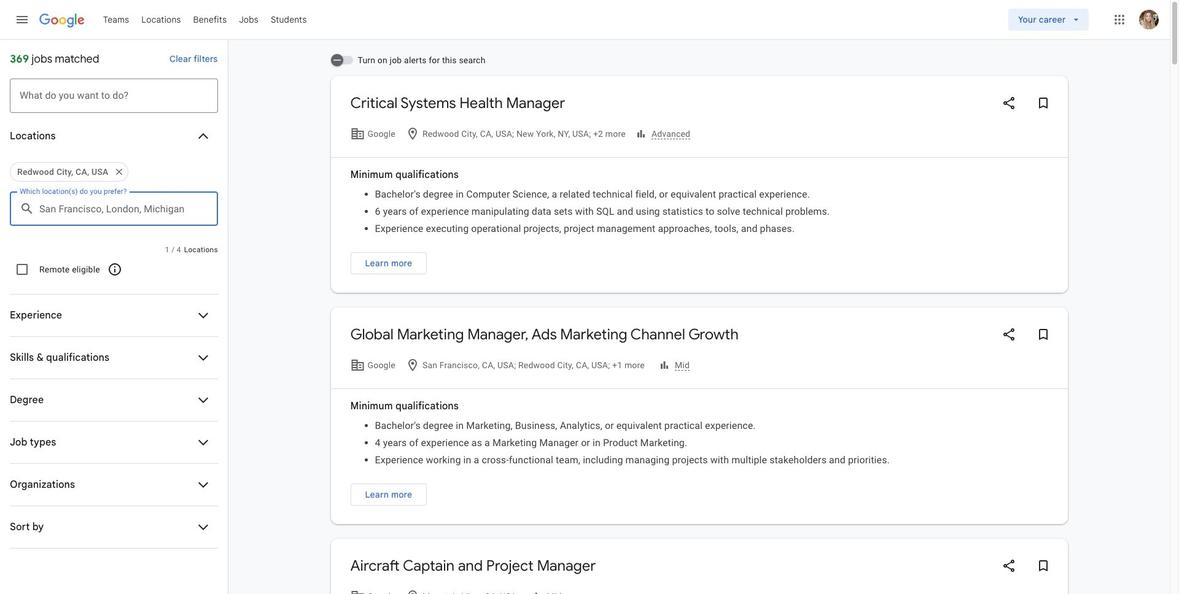 Task type: locate. For each thing, give the bounding box(es) containing it.
job filters element
[[5, 116, 218, 549]]

row
[[10, 157, 128, 187]]

0 horizontal spatial mid, learn more about experience filters. image
[[526, 583, 567, 595]]

1 vertical spatial mid, learn more about experience filters. image
[[526, 583, 567, 595]]

Which location(s) do you prefer working out of? text field
[[39, 192, 208, 226]]

0 vertical spatial mid, learn more about experience filters. image
[[654, 351, 695, 380]]

banner
[[0, 0, 1171, 41]]

row inside job filters element
[[10, 157, 128, 187]]

1 horizontal spatial mid, learn more about experience filters. image
[[654, 351, 695, 380]]

main menu image
[[15, 12, 29, 27]]

mid, learn more about experience filters. image
[[654, 351, 695, 380], [526, 583, 567, 595]]

Software engineering, Design, Sales, etc. text field
[[20, 79, 208, 113]]



Task type: describe. For each thing, give the bounding box(es) containing it.
advanced, learn more about experience filters. image
[[635, 119, 691, 149]]

learn more about remote eligibility image
[[100, 255, 130, 284]]



Task type: vqa. For each thing, say whether or not it's contained in the screenshot.
Which location(s) do you prefer working out of? 'text field'
yes



